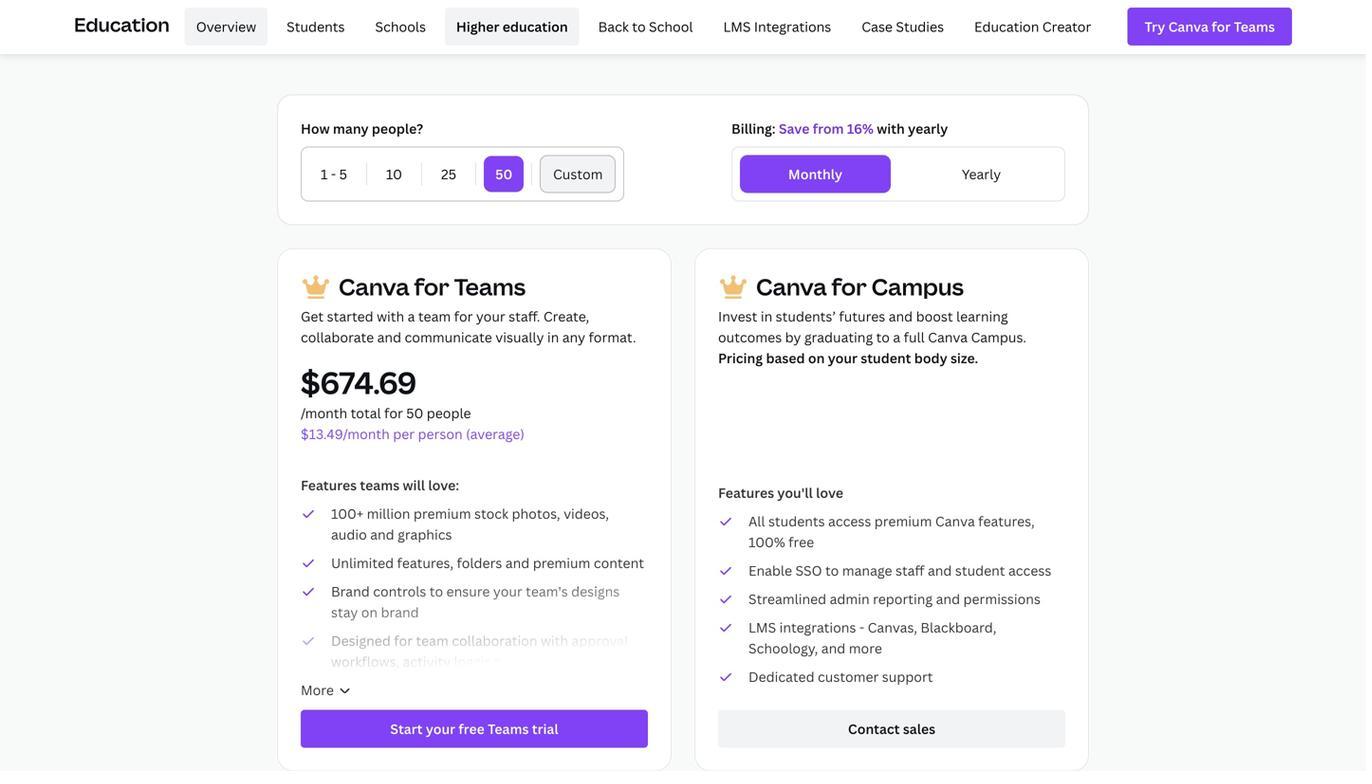 Task type: locate. For each thing, give the bounding box(es) containing it.
schools
[[375, 17, 426, 35]]

lms integrations link
[[712, 8, 843, 46]]

higher education
[[456, 17, 568, 35]]

higher
[[456, 17, 500, 35]]

canva
[[627, 18, 672, 38]]

0 horizontal spatial education
[[74, 11, 170, 37]]

1 horizontal spatial education
[[975, 17, 1040, 35]]

education
[[503, 17, 568, 35]]

menu bar
[[177, 8, 1103, 46]]

education
[[74, 11, 170, 37], [975, 17, 1040, 35]]

which
[[580, 18, 623, 38]]

students link
[[275, 8, 356, 46]]

students
[[287, 17, 345, 35]]

see
[[550, 18, 576, 38]]

see which canva plan is right for you
[[550, 18, 817, 38]]

back
[[599, 17, 629, 35]]

schools link
[[364, 8, 437, 46]]

case
[[862, 17, 893, 35]]

lms
[[724, 17, 751, 35]]

for
[[765, 18, 786, 38]]

back to school
[[599, 17, 693, 35]]

is
[[712, 18, 723, 38]]

menu bar containing overview
[[177, 8, 1103, 46]]

menu bar inside 'education' element
[[177, 8, 1103, 46]]



Task type: describe. For each thing, give the bounding box(es) containing it.
education for education creator
[[975, 17, 1040, 35]]

education for education
[[74, 11, 170, 37]]

back to school link
[[587, 8, 705, 46]]

school
[[649, 17, 693, 35]]

education creator link
[[963, 8, 1103, 46]]

case studies
[[862, 17, 944, 35]]

overview link
[[185, 8, 268, 46]]

right
[[727, 18, 761, 38]]

higher education link
[[445, 8, 580, 46]]

you
[[790, 18, 817, 38]]

education element
[[74, 0, 1293, 53]]

lms integrations
[[724, 17, 832, 35]]

overview
[[196, 17, 256, 35]]

to
[[632, 17, 646, 35]]

integrations
[[754, 17, 832, 35]]

case studies link
[[851, 8, 956, 46]]

education creator
[[975, 17, 1092, 35]]

plan
[[676, 18, 708, 38]]

creator
[[1043, 17, 1092, 35]]

studies
[[896, 17, 944, 35]]



Task type: vqa. For each thing, say whether or not it's contained in the screenshot.
rightmost 500
no



